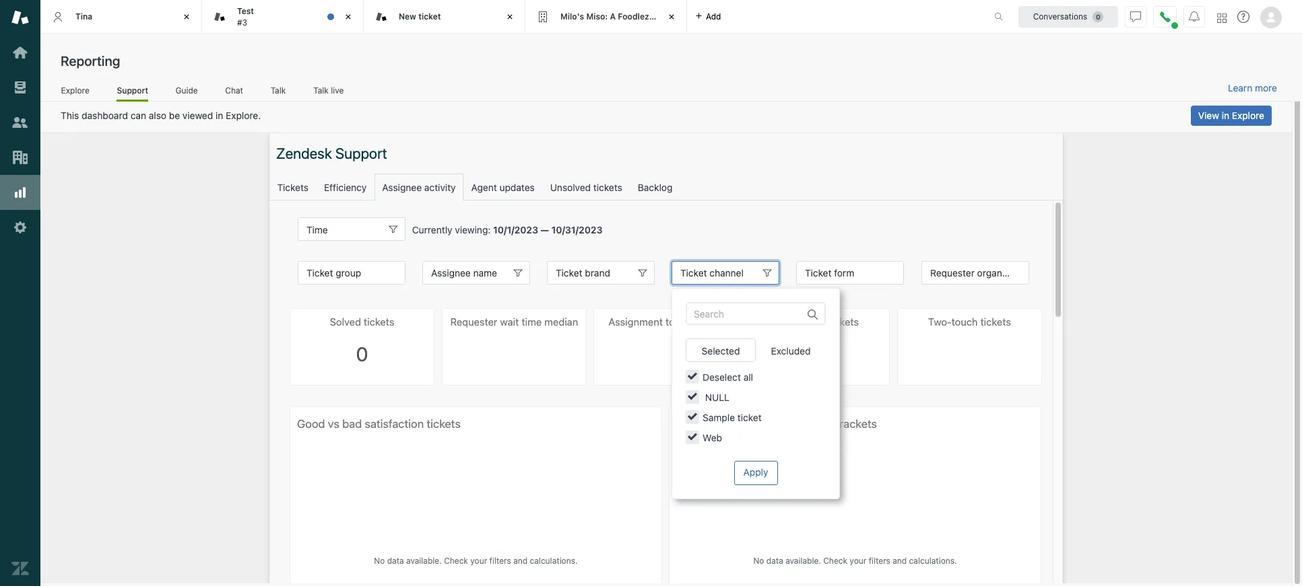 Task type: vqa. For each thing, say whether or not it's contained in the screenshot.
Refresh views pane image
no



Task type: locate. For each thing, give the bounding box(es) containing it.
foodlez
[[618, 11, 649, 21]]

close image inside tina tab
[[180, 10, 193, 24]]

view in explore button
[[1191, 106, 1272, 126]]

0 horizontal spatial talk
[[271, 85, 286, 95]]

talk for talk live
[[314, 85, 329, 95]]

0 horizontal spatial in
[[216, 110, 223, 121]]

1 horizontal spatial in
[[1222, 110, 1230, 121]]

tab containing test
[[202, 0, 364, 34]]

in
[[216, 110, 223, 121], [1222, 110, 1230, 121]]

1 horizontal spatial explore
[[1232, 110, 1265, 121]]

0 horizontal spatial explore
[[61, 85, 89, 95]]

close image inside new ticket "tab"
[[503, 10, 517, 24]]

ticket
[[419, 11, 441, 21]]

viewed
[[183, 110, 213, 121]]

new ticket
[[399, 11, 441, 21]]

notifications image
[[1189, 11, 1200, 22]]

reporting image
[[11, 184, 29, 201]]

conversations
[[1034, 11, 1088, 21]]

explore up this
[[61, 85, 89, 95]]

1 close image from the left
[[180, 10, 193, 24]]

close image for new ticket
[[503, 10, 517, 24]]

organizations image
[[11, 149, 29, 166]]

guide link
[[175, 85, 198, 100]]

2 in from the left
[[1222, 110, 1230, 121]]

tab
[[202, 0, 364, 34]]

close image left add popup button
[[665, 10, 679, 24]]

close image inside milo's miso: a foodlez subsidiary "tab"
[[665, 10, 679, 24]]

4 close image from the left
[[665, 10, 679, 24]]

miso:
[[587, 11, 608, 21]]

tabs tab list
[[40, 0, 980, 34]]

add button
[[687, 0, 729, 33]]

chat
[[225, 85, 243, 95]]

in right viewed
[[216, 110, 223, 121]]

talk for talk
[[271, 85, 286, 95]]

reporting
[[61, 53, 120, 69]]

also
[[149, 110, 166, 121]]

zendesk products image
[[1218, 13, 1227, 23]]

close image left #3 on the top of the page
[[180, 10, 193, 24]]

explore down learn more link
[[1232, 110, 1265, 121]]

explore.
[[226, 110, 261, 121]]

2 talk from the left
[[314, 85, 329, 95]]

3 close image from the left
[[503, 10, 517, 24]]

talk live
[[314, 85, 344, 95]]

support link
[[117, 85, 148, 102]]

close image
[[180, 10, 193, 24], [342, 10, 355, 24], [503, 10, 517, 24], [665, 10, 679, 24]]

close image inside tab
[[342, 10, 355, 24]]

milo's miso: a foodlez subsidiary
[[561, 11, 694, 21]]

zendesk support image
[[11, 9, 29, 26]]

talk left live
[[314, 85, 329, 95]]

close image for milo's miso: a foodlez subsidiary
[[665, 10, 679, 24]]

learn more link
[[1228, 82, 1278, 94]]

2 close image from the left
[[342, 10, 355, 24]]

this dashboard can also be viewed in explore.
[[61, 110, 261, 121]]

learn
[[1228, 82, 1253, 94]]

can
[[131, 110, 146, 121]]

get started image
[[11, 44, 29, 61]]

talk inside "link"
[[271, 85, 286, 95]]

1 talk from the left
[[271, 85, 286, 95]]

get help image
[[1238, 11, 1250, 23]]

in inside "button"
[[1222, 110, 1230, 121]]

views image
[[11, 79, 29, 96]]

in right view
[[1222, 110, 1230, 121]]

1 horizontal spatial talk
[[314, 85, 329, 95]]

1 vertical spatial explore
[[1232, 110, 1265, 121]]

admin image
[[11, 219, 29, 237]]

milo's miso: a foodlez subsidiary tab
[[526, 0, 694, 34]]

close image left milo's
[[503, 10, 517, 24]]

subsidiary
[[652, 11, 694, 21]]

talk
[[271, 85, 286, 95], [314, 85, 329, 95]]

tina tab
[[40, 0, 202, 34]]

be
[[169, 110, 180, 121]]

talk right chat
[[271, 85, 286, 95]]

explore link
[[61, 85, 90, 100]]

more
[[1255, 82, 1278, 94]]

conversations button
[[1019, 6, 1119, 27]]

explore
[[61, 85, 89, 95], [1232, 110, 1265, 121]]

close image left new
[[342, 10, 355, 24]]



Task type: describe. For each thing, give the bounding box(es) containing it.
this
[[61, 110, 79, 121]]

view in explore
[[1199, 110, 1265, 121]]

explore inside "button"
[[1232, 110, 1265, 121]]

learn more
[[1228, 82, 1278, 94]]

new
[[399, 11, 416, 21]]

0 vertical spatial explore
[[61, 85, 89, 95]]

view
[[1199, 110, 1220, 121]]

main element
[[0, 0, 40, 587]]

chat link
[[225, 85, 243, 100]]

test
[[237, 6, 254, 16]]

test #3
[[237, 6, 254, 27]]

#3
[[237, 17, 247, 27]]

dashboard
[[82, 110, 128, 121]]

tina
[[75, 11, 92, 21]]

button displays agent's chat status as invisible. image
[[1131, 11, 1142, 22]]

new ticket tab
[[364, 0, 526, 34]]

guide
[[176, 85, 198, 95]]

1 in from the left
[[216, 110, 223, 121]]

talk live link
[[313, 85, 344, 100]]

add
[[706, 11, 721, 21]]

customers image
[[11, 114, 29, 131]]

zendesk image
[[11, 561, 29, 578]]

talk link
[[270, 85, 286, 100]]

live
[[331, 85, 344, 95]]

support
[[117, 85, 148, 95]]

milo's
[[561, 11, 584, 21]]

close image for tina
[[180, 10, 193, 24]]

a
[[610, 11, 616, 21]]



